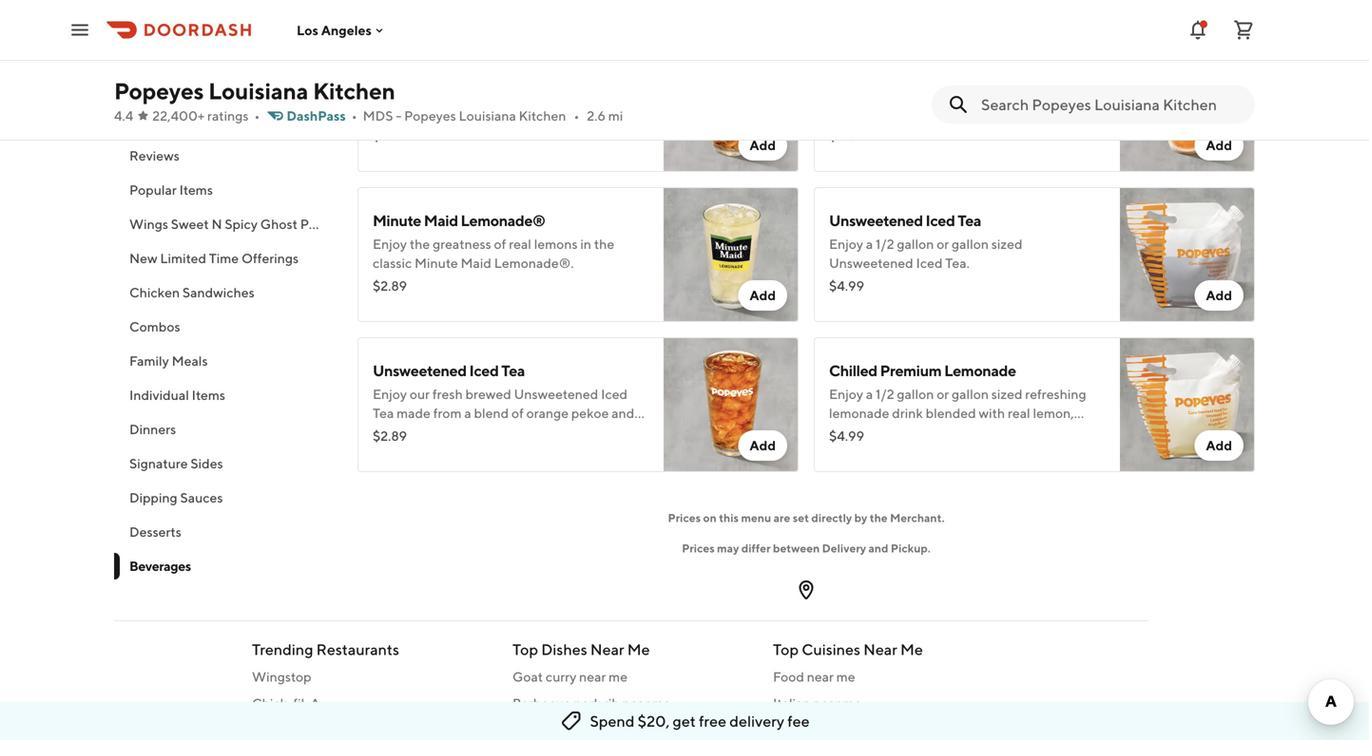 Task type: describe. For each thing, give the bounding box(es) containing it.
me for top cuisines near me
[[900, 641, 923, 659]]

of inside the cane sweeeet iced tea® enjoy our fresh brewed cane sweeeet iced tea® made from a blend of orange pekoe and pekoe cut black teas from asia and south america.
[[523, 105, 536, 121]]

chick-
[[252, 696, 293, 712]]

menu
[[151, 36, 203, 58]]

2.6
[[587, 108, 606, 124]]

offerings
[[241, 251, 299, 266]]

pepper
[[300, 216, 344, 232]]

wings
[[129, 216, 168, 232]]

new limited time offerings button
[[114, 242, 335, 276]]

9:00
[[114, 60, 144, 76]]

near down italian near me link
[[842, 723, 869, 738]]

dipping sauces button
[[114, 481, 335, 515]]

popular
[[129, 182, 177, 198]]

featured
[[129, 114, 185, 129]]

sized for lemonade
[[992, 387, 1023, 402]]

individual
[[129, 387, 189, 403]]

$4.99 inside unsweetened iced tea enjoy a 1/2 gallon or gallon sized unsweetened iced tea. $4.99
[[829, 278, 864, 294]]

family meals button
[[114, 344, 335, 378]]

minute maid lemonade® enjoy the greatness of real lemons in the classic minute maid lemonade®. $2.89
[[373, 212, 614, 294]]

0 horizontal spatial sweeeet
[[411, 61, 470, 79]]

pork
[[574, 696, 601, 712]]

4.4
[[114, 108, 133, 124]]

notification bell image
[[1187, 19, 1209, 41]]

unsweetened iced tea image for unsweetened iced tea enjoy a 1/2 gallon or gallon sized unsweetened iced tea. $4.99
[[1120, 187, 1255, 322]]

enjoy for chilled premium lemonade enjoy a 1/2 gallon or gallon sized refreshing lemonade drink blended with real lemon, sweetened and served chilled.
[[829, 387, 863, 402]]

differ
[[741, 542, 771, 555]]

meals
[[172, 353, 208, 369]]

1/2 for unsweetened
[[876, 236, 894, 252]]

a inside the cane sweeeet iced tea® enjoy our fresh brewed cane sweeeet iced tea® made from a blend of orange pekoe and pekoe cut black teas from asia and south america.
[[476, 105, 483, 121]]

add button for minute maid lemonade® enjoy the greatness of real lemons in the classic minute maid lemonade®. $2.89
[[738, 281, 787, 311]]

goat curry near me
[[513, 669, 628, 685]]

top dishes near me
[[513, 641, 650, 659]]

south inside the cane sweeeet iced tea® enjoy our fresh brewed cane sweeeet iced tea® made from a blend of orange pekoe and pekoe cut black teas from asia and south america.
[[583, 124, 620, 140]]

Item Search search field
[[981, 94, 1240, 115]]

trending restaurants
[[252, 641, 399, 659]]

22,400+
[[152, 108, 205, 124]]

reviews button
[[114, 139, 335, 173]]

sweet
[[171, 216, 209, 232]]

sweetened
[[829, 425, 896, 440]]

prices may differ between delivery and pickup.
[[682, 542, 931, 555]]

new limited time offerings
[[129, 251, 299, 266]]

mds
[[363, 108, 393, 124]]

near up the barbecue pork rib near me at left bottom
[[579, 669, 606, 685]]

iconic
[[934, 86, 970, 102]]

lemonade
[[944, 362, 1016, 380]]

wings sweet n spicy ghost pepper
[[129, 216, 344, 232]]

signature sides
[[129, 456, 223, 472]]

- inside "full menu 9:00 am - 3:45 am"
[[168, 60, 174, 76]]

los angeles button
[[297, 22, 387, 38]]

drink
[[892, 406, 923, 421]]

orange®.
[[829, 105, 890, 121]]

family meals
[[129, 353, 208, 369]]

teas inside unsweetened iced tea enjoy our fresh brewed unsweetened iced tea made from a blend of orange pekoe and pekoe cut black teas from asia and south america.
[[471, 425, 496, 440]]

limited
[[160, 251, 206, 266]]

italian near me link
[[773, 695, 1011, 714]]

fanta orange® image
[[1120, 37, 1255, 172]]

1 • from the left
[[254, 108, 260, 124]]

popular items button
[[114, 173, 335, 207]]

south inside unsweetened iced tea enjoy our fresh brewed unsweetened iced tea made from a blend of orange pekoe and pekoe cut black teas from asia and south america.
[[583, 425, 620, 440]]

wingstop
[[252, 669, 311, 685]]

this
[[719, 512, 739, 525]]

enjoy for unsweetened iced tea enjoy our fresh brewed unsweetened iced tea made from a blend of orange pekoe and pekoe cut black teas from asia and south america.
[[373, 387, 407, 402]]

real inside chilled premium lemonade enjoy a 1/2 gallon or gallon sized refreshing lemonade drink blended with real lemon, sweetened and served chilled.
[[1008, 406, 1030, 421]]

teas inside the cane sweeeet iced tea® enjoy our fresh brewed cane sweeeet iced tea® made from a blend of orange pekoe and pekoe cut black teas from asia and south america.
[[471, 124, 496, 140]]

mi
[[608, 108, 623, 124]]

add button for unsweetened iced tea enjoy a 1/2 gallon or gallon sized unsweetened iced tea. $4.99
[[1195, 281, 1244, 311]]

2 vertical spatial tea
[[373, 406, 394, 421]]

or for iced
[[937, 236, 949, 252]]

me down barbecue pork rib near me link
[[655, 723, 674, 738]]

family
[[129, 353, 169, 369]]

.
[[942, 512, 945, 525]]

2 $4.99 from the top
[[829, 428, 864, 444]]

vegetarian
[[773, 723, 839, 738]]

sausage
[[574, 723, 622, 738]]

3:45
[[176, 60, 203, 76]]

directly
[[811, 512, 852, 525]]

me down top cuisines near me
[[836, 669, 855, 685]]

andouille sausage near me link
[[513, 721, 750, 740]]

by
[[854, 512, 867, 525]]

1 horizontal spatial fanta
[[1025, 86, 1059, 102]]

add button for unsweetened iced tea enjoy our fresh brewed unsweetened iced tea made from a blend of orange pekoe and pekoe cut black teas from asia and south america.
[[738, 431, 787, 461]]

featured items button
[[114, 105, 335, 139]]

chilled premium lemonade image
[[1120, 338, 1255, 473]]

spicy
[[225, 216, 258, 232]]

near up vegetarian near me
[[813, 696, 840, 712]]

offers
[[160, 79, 198, 95]]

refreshing
[[1025, 387, 1086, 402]]

me up vegetarian near me
[[843, 696, 862, 712]]

prices for prices on this menu are set directly by the merchant .
[[668, 512, 701, 525]]

$20,
[[638, 713, 670, 731]]

popeyes louisiana kitchen
[[114, 77, 395, 105]]

0 items, open order cart image
[[1232, 19, 1255, 41]]

tea.
[[945, 255, 970, 271]]

the up classic
[[410, 236, 430, 252]]

full
[[114, 36, 147, 58]]

cane sweeeet iced tea® image
[[664, 37, 799, 172]]

item offers button
[[114, 70, 335, 105]]

barbecue pork rib near me
[[513, 696, 671, 712]]

open menu image
[[68, 19, 91, 41]]

0 horizontal spatial tea®
[[373, 105, 406, 121]]

dipping sauces
[[129, 490, 223, 506]]

wingstop link
[[252, 668, 490, 687]]

0 horizontal spatial louisiana
[[208, 77, 308, 105]]

of inside unsweetened iced tea enjoy our fresh brewed unsweetened iced tea made from a blend of orange pekoe and pekoe cut black teas from asia and south america.
[[512, 406, 524, 421]]

enjoy for unsweetened iced tea enjoy a 1/2 gallon or gallon sized unsweetened iced tea. $4.99
[[829, 236, 863, 252]]

blend inside unsweetened iced tea enjoy our fresh brewed unsweetened iced tea made from a blend of orange pekoe and pekoe cut black teas from asia and south america.
[[474, 406, 509, 421]]

made inside unsweetened iced tea enjoy our fresh brewed unsweetened iced tea made from a blend of orange pekoe and pekoe cut black teas from asia and south america.
[[397, 406, 431, 421]]

restaurants
[[316, 641, 399, 659]]

items for popular items
[[179, 182, 213, 198]]

enjoy inside the cane sweeeet iced tea® enjoy our fresh brewed cane sweeeet iced tea® made from a blend of orange pekoe and pekoe cut black teas from asia and south america.
[[373, 86, 407, 102]]

chilled
[[829, 362, 877, 380]]

real inside minute maid lemonade® enjoy the greatness of real lemons in the classic minute maid lemonade®. $2.89
[[509, 236, 531, 252]]

italian near me
[[773, 696, 862, 712]]

0 horizontal spatial cane
[[373, 61, 408, 79]]

n
[[212, 216, 222, 232]]

desserts
[[129, 524, 181, 540]]

ratings
[[207, 108, 249, 124]]

top for top cuisines near me
[[773, 641, 799, 659]]

items for featured items
[[187, 114, 221, 129]]

black inside unsweetened iced tea enjoy our fresh brewed unsweetened iced tea made from a blend of orange pekoe and pekoe cut black teas from asia and south america.
[[436, 425, 468, 440]]

prices for prices may differ between delivery and pickup.
[[682, 542, 715, 555]]

of inside minute maid lemonade® enjoy the greatness of real lemons in the classic minute maid lemonade®. $2.89
[[494, 236, 506, 252]]

2 am from the left
[[206, 60, 225, 76]]

sized for tea
[[992, 236, 1023, 252]]

near right rib
[[623, 696, 649, 712]]

chick-fil-a link
[[252, 695, 490, 714]]

wings sweet n spicy ghost pepper button
[[114, 207, 344, 242]]

the right 'by'
[[870, 512, 888, 525]]

chicken
[[129, 285, 180, 300]]



Task type: vqa. For each thing, say whether or not it's contained in the screenshot.


Task type: locate. For each thing, give the bounding box(es) containing it.
1 vertical spatial items
[[179, 182, 213, 198]]

food near me link
[[773, 668, 1011, 687]]

1 our from the top
[[410, 86, 430, 102]]

items inside 'featured items' button
[[187, 114, 221, 129]]

am right the 3:45
[[206, 60, 225, 76]]

2 asia from the top
[[529, 425, 555, 440]]

barbecue
[[513, 696, 571, 712]]

brewed
[[465, 86, 511, 102], [465, 387, 511, 402]]

1 vertical spatial fanta
[[1025, 86, 1059, 102]]

0 horizontal spatial kitchen
[[313, 77, 395, 105]]

food
[[773, 669, 804, 685]]

0 vertical spatial louisiana
[[208, 77, 308, 105]]

0 horizontal spatial -
[[168, 60, 174, 76]]

classic,
[[889, 86, 932, 102]]

sized inside unsweetened iced tea enjoy a 1/2 gallon or gallon sized unsweetened iced tea. $4.99
[[992, 236, 1023, 252]]

items inside popular items button
[[179, 182, 213, 198]]

a inside chilled premium lemonade enjoy a 1/2 gallon or gallon sized refreshing lemonade drink blended with real lemon, sweetened and served chilled.
[[866, 387, 873, 402]]

1/2 for chilled
[[876, 387, 894, 402]]

1 vertical spatial maid
[[461, 255, 492, 271]]

combos
[[129, 319, 180, 335]]

0 vertical spatial popeyes
[[114, 77, 204, 105]]

add for minute maid lemonade® enjoy the greatness of real lemons in the classic minute maid lemonade®. $2.89
[[750, 288, 776, 303]]

or up the blended
[[937, 387, 949, 402]]

menu
[[741, 512, 771, 525]]

real right with
[[1008, 406, 1030, 421]]

our inside the cane sweeeet iced tea® enjoy our fresh brewed cane sweeeet iced tea® made from a blend of orange pekoe and pekoe cut black teas from asia and south america.
[[410, 86, 430, 102]]

made inside the cane sweeeet iced tea® enjoy our fresh brewed cane sweeeet iced tea® made from a blend of orange pekoe and pekoe cut black teas from asia and south america.
[[409, 105, 443, 121]]

blend inside the cane sweeeet iced tea® enjoy our fresh brewed cane sweeeet iced tea® made from a blend of orange pekoe and pekoe cut black teas from asia and south america.
[[486, 105, 521, 121]]

0 horizontal spatial popeyes
[[114, 77, 204, 105]]

0 vertical spatial made
[[409, 105, 443, 121]]

item
[[129, 79, 157, 95]]

$2.89 inside minute maid lemonade® enjoy the greatness of real lemons in the classic minute maid lemonade®. $2.89
[[373, 278, 407, 294]]

the up orange®.
[[866, 86, 886, 102]]

blended
[[926, 406, 976, 421]]

me down italian near me link
[[871, 723, 890, 738]]

me up food near me link
[[900, 641, 923, 659]]

brewed inside unsweetened iced tea enjoy our fresh brewed unsweetened iced tea made from a blend of orange pekoe and pekoe cut black teas from asia and south america.
[[465, 387, 511, 402]]

1 vertical spatial blend
[[474, 406, 509, 421]]

me up rib
[[609, 669, 628, 685]]

1 horizontal spatial kitchen
[[519, 108, 566, 124]]

1 horizontal spatial real
[[1008, 406, 1030, 421]]

0 vertical spatial fresh
[[433, 86, 463, 102]]

0 vertical spatial maid
[[424, 212, 458, 230]]

chick-fil-a
[[252, 696, 320, 712]]

or inside chilled premium lemonade enjoy a 1/2 gallon or gallon sized refreshing lemonade drink blended with real lemon, sweetened and served chilled.
[[937, 387, 949, 402]]

1 sized from the top
[[992, 236, 1023, 252]]

me up $20,
[[652, 696, 671, 712]]

lemonade
[[829, 406, 890, 421]]

am up item offers
[[147, 60, 165, 76]]

0 horizontal spatial top
[[513, 641, 538, 659]]

cuisines
[[802, 641, 860, 659]]

lemon,
[[1033, 406, 1074, 421]]

2 our from the top
[[410, 387, 430, 402]]

fresh inside the cane sweeeet iced tea® enjoy our fresh brewed cane sweeeet iced tea® made from a blend of orange pekoe and pekoe cut black teas from asia and south america.
[[433, 86, 463, 102]]

kitchen up the "mds"
[[313, 77, 395, 105]]

0 vertical spatial south
[[583, 124, 620, 140]]

black inside the cane sweeeet iced tea® enjoy our fresh brewed cane sweeeet iced tea® made from a blend of orange pekoe and pekoe cut black teas from asia and south america.
[[436, 124, 468, 140]]

0 vertical spatial items
[[187, 114, 221, 129]]

1 vertical spatial prices
[[682, 542, 715, 555]]

0 vertical spatial -
[[168, 60, 174, 76]]

• down popeyes louisiana kitchen on the left
[[254, 108, 260, 124]]

1 horizontal spatial sweeeet
[[549, 86, 602, 102]]

prices
[[668, 512, 701, 525], [682, 542, 715, 555]]

trending
[[252, 641, 313, 659]]

•
[[254, 108, 260, 124], [352, 108, 357, 124], [574, 108, 579, 124]]

enjoy inside minute maid lemonade® enjoy the greatness of real lemons in the classic minute maid lemonade®. $2.89
[[373, 236, 407, 252]]

1 vertical spatial cut
[[413, 425, 433, 440]]

2 fresh from the top
[[433, 387, 463, 402]]

1 vertical spatial brewed
[[465, 387, 511, 402]]

cut inside unsweetened iced tea enjoy our fresh brewed unsweetened iced tea made from a blend of orange pekoe and pekoe cut black teas from asia and south america.
[[413, 425, 433, 440]]

or inside unsweetened iced tea enjoy a 1/2 gallon or gallon sized unsweetened iced tea. $4.99
[[937, 236, 949, 252]]

enjoy inside the fanta orange® enjoy the classic, iconic flavor of fanta orange®. $2.89
[[829, 86, 863, 102]]

1 cut from the top
[[413, 124, 433, 140]]

america. inside unsweetened iced tea enjoy our fresh brewed unsweetened iced tea made from a blend of orange pekoe and pekoe cut black teas from asia and south america.
[[373, 444, 426, 459]]

add button
[[738, 130, 787, 161], [1195, 130, 1244, 161], [738, 281, 787, 311], [1195, 281, 1244, 311], [738, 431, 787, 461], [1195, 431, 1244, 461]]

1 vertical spatial fresh
[[433, 387, 463, 402]]

beverages
[[129, 559, 191, 574]]

south
[[583, 124, 620, 140], [583, 425, 620, 440]]

minute maid lemonade® image
[[664, 187, 799, 322]]

1 near from the left
[[590, 641, 624, 659]]

0 horizontal spatial unsweetened iced tea image
[[664, 338, 799, 473]]

cane up the "mds"
[[373, 61, 408, 79]]

chilled premium lemonade enjoy a 1/2 gallon or gallon sized refreshing lemonade drink blended with real lemon, sweetened and served chilled.
[[829, 362, 1086, 440]]

tea® up mds - popeyes louisiana kitchen • 2.6 mi
[[504, 61, 541, 79]]

3 • from the left
[[574, 108, 579, 124]]

minute up classic
[[373, 212, 421, 230]]

0 vertical spatial minute
[[373, 212, 421, 230]]

or for premium
[[937, 387, 949, 402]]

1 america. from the top
[[373, 143, 426, 159]]

and
[[624, 105, 647, 121], [558, 124, 581, 140], [612, 406, 635, 421], [558, 425, 581, 440], [898, 425, 921, 440], [869, 542, 889, 555]]

2 black from the top
[[436, 425, 468, 440]]

- right the "mds"
[[396, 108, 402, 124]]

0 vertical spatial 1/2
[[876, 236, 894, 252]]

a
[[476, 105, 483, 121], [866, 236, 873, 252], [866, 387, 873, 402], [464, 406, 471, 421]]

orange inside the cane sweeeet iced tea® enjoy our fresh brewed cane sweeeet iced tea® made from a blend of orange pekoe and pekoe cut black teas from asia and south america.
[[538, 105, 581, 121]]

2 • from the left
[[352, 108, 357, 124]]

prices left may
[[682, 542, 715, 555]]

or up the tea.
[[937, 236, 949, 252]]

goat
[[513, 669, 543, 685]]

individual items
[[129, 387, 225, 403]]

items for individual items
[[192, 387, 225, 403]]

1 vertical spatial unsweetened iced tea image
[[664, 338, 799, 473]]

dashpass
[[287, 108, 346, 124]]

1 vertical spatial sized
[[992, 387, 1023, 402]]

hawaiian punch® image
[[1120, 0, 1255, 22]]

0 vertical spatial real
[[509, 236, 531, 252]]

me
[[609, 669, 628, 685], [836, 669, 855, 685], [652, 696, 671, 712], [843, 696, 862, 712], [655, 723, 674, 738], [871, 723, 890, 738]]

fresh inside unsweetened iced tea enjoy our fresh brewed unsweetened iced tea made from a blend of orange pekoe and pekoe cut black teas from asia and south america.
[[433, 387, 463, 402]]

1 brewed from the top
[[465, 86, 511, 102]]

2 cut from the top
[[413, 425, 433, 440]]

0 horizontal spatial am
[[147, 60, 165, 76]]

with
[[979, 406, 1005, 421]]

chicken sandwiches
[[129, 285, 255, 300]]

enjoy for minute maid lemonade® enjoy the greatness of real lemons in the classic minute maid lemonade®. $2.89
[[373, 236, 407, 252]]

2 horizontal spatial tea
[[958, 212, 981, 230]]

between
[[773, 542, 820, 555]]

• left 2.6 on the top of the page
[[574, 108, 579, 124]]

the
[[866, 86, 886, 102], [410, 236, 430, 252], [594, 236, 614, 252], [870, 512, 888, 525]]

sweeeet up mds - popeyes louisiana kitchen • 2.6 mi
[[411, 61, 470, 79]]

near up 'italian near me'
[[807, 669, 834, 685]]

top up goat
[[513, 641, 538, 659]]

2 brewed from the top
[[465, 387, 511, 402]]

food near me
[[773, 669, 855, 685]]

0 vertical spatial fanta
[[829, 61, 868, 79]]

1 vertical spatial south
[[583, 425, 620, 440]]

the right in
[[594, 236, 614, 252]]

delivery
[[730, 713, 784, 731]]

dinners button
[[114, 413, 335, 447]]

2 1/2 from the top
[[876, 387, 894, 402]]

asia inside unsweetened iced tea enjoy our fresh brewed unsweetened iced tea made from a blend of orange pekoe and pekoe cut black teas from asia and south america.
[[529, 425, 555, 440]]

1 vertical spatial tea®
[[373, 105, 406, 121]]

fanta orange® enjoy the classic, iconic flavor of fanta orange®. $2.89
[[829, 61, 1059, 144]]

2 vertical spatial items
[[192, 387, 225, 403]]

0 horizontal spatial •
[[254, 108, 260, 124]]

1 vertical spatial america.
[[373, 444, 426, 459]]

0 horizontal spatial fanta
[[829, 61, 868, 79]]

signature sides button
[[114, 447, 335, 481]]

enjoy inside unsweetened iced tea enjoy a 1/2 gallon or gallon sized unsweetened iced tea. $4.99
[[829, 236, 863, 252]]

0 horizontal spatial maid
[[424, 212, 458, 230]]

0 vertical spatial teas
[[471, 124, 496, 140]]

1 vertical spatial popeyes
[[404, 108, 456, 124]]

1 vertical spatial minute
[[415, 255, 458, 271]]

1 asia from the top
[[529, 124, 555, 140]]

0 vertical spatial blend
[[486, 105, 521, 121]]

tea for unsweetened iced tea enjoy a 1/2 gallon or gallon sized unsweetened iced tea. $4.99
[[958, 212, 981, 230]]

0 vertical spatial asia
[[529, 124, 555, 140]]

add for unsweetened iced tea enjoy a 1/2 gallon or gallon sized unsweetened iced tea. $4.99
[[1206, 288, 1232, 303]]

kitchen left 2.6 on the top of the page
[[519, 108, 566, 124]]

prices left on
[[668, 512, 701, 525]]

near for cuisines
[[863, 641, 897, 659]]

1 vertical spatial $4.99
[[829, 428, 864, 444]]

1 horizontal spatial tea®
[[504, 61, 541, 79]]

sweeeet up 2.6 on the top of the page
[[549, 86, 602, 102]]

top up food at the bottom right
[[773, 641, 799, 659]]

a inside unsweetened iced tea enjoy our fresh brewed unsweetened iced tea made from a blend of orange pekoe and pekoe cut black teas from asia and south america.
[[464, 406, 471, 421]]

dashpass •
[[287, 108, 357, 124]]

made
[[409, 105, 443, 121], [397, 406, 431, 421]]

reviews
[[129, 148, 180, 164]]

may
[[717, 542, 739, 555]]

1 vertical spatial -
[[396, 108, 402, 124]]

0 vertical spatial america.
[[373, 143, 426, 159]]

near up the goat curry near me link
[[590, 641, 624, 659]]

real up lemonade®.
[[509, 236, 531, 252]]

2 teas from the top
[[471, 425, 496, 440]]

desserts button
[[114, 515, 335, 550]]

1 horizontal spatial top
[[773, 641, 799, 659]]

1 horizontal spatial cane
[[514, 86, 546, 102]]

unsweetened iced tea enjoy our fresh brewed unsweetened iced tea made from a blend of orange pekoe and pekoe cut black teas from asia and south america.
[[373, 362, 635, 459]]

individual items button
[[114, 378, 335, 413]]

0 vertical spatial sized
[[992, 236, 1023, 252]]

$4.99 up chilled
[[829, 278, 864, 294]]

0 vertical spatial or
[[937, 236, 949, 252]]

pekoe
[[583, 105, 621, 121], [373, 124, 410, 140], [571, 406, 609, 421], [373, 425, 410, 440]]

maid up greatness
[[424, 212, 458, 230]]

1 black from the top
[[436, 124, 468, 140]]

22,400+ ratings •
[[152, 108, 260, 124]]

1 fresh from the top
[[433, 86, 463, 102]]

minute down greatness
[[415, 255, 458, 271]]

orange inside unsweetened iced tea enjoy our fresh brewed unsweetened iced tea made from a blend of orange pekoe and pekoe cut black teas from asia and south america.
[[526, 406, 569, 421]]

combos button
[[114, 310, 335, 344]]

1 vertical spatial cane
[[514, 86, 546, 102]]

$4.99
[[829, 278, 864, 294], [829, 428, 864, 444]]

1 vertical spatial tea
[[501, 362, 525, 380]]

1 horizontal spatial popeyes
[[404, 108, 456, 124]]

top for top dishes near me
[[513, 641, 538, 659]]

1 vertical spatial made
[[397, 406, 431, 421]]

cut inside the cane sweeeet iced tea® enjoy our fresh brewed cane sweeeet iced tea® made from a blend of orange pekoe and pekoe cut black teas from asia and south america.
[[413, 124, 433, 140]]

0 vertical spatial tea
[[958, 212, 981, 230]]

me up the goat curry near me link
[[627, 641, 650, 659]]

1 horizontal spatial -
[[396, 108, 402, 124]]

0 vertical spatial kitchen
[[313, 77, 395, 105]]

1 horizontal spatial maid
[[461, 255, 492, 271]]

unsweetened iced tea image
[[1120, 187, 1255, 322], [664, 338, 799, 473]]

2 america. from the top
[[373, 444, 426, 459]]

maid
[[424, 212, 458, 230], [461, 255, 492, 271]]

fanta right 'flavor' on the right top of page
[[1025, 86, 1059, 102]]

1 horizontal spatial unsweetened iced tea image
[[1120, 187, 1255, 322]]

me for top dishes near me
[[627, 641, 650, 659]]

1 top from the left
[[513, 641, 538, 659]]

minute
[[373, 212, 421, 230], [415, 255, 458, 271]]

gallon
[[897, 236, 934, 252], [952, 236, 989, 252], [897, 387, 934, 402], [952, 387, 989, 402]]

near down barbecue pork rib near me link
[[625, 723, 652, 738]]

enjoy inside chilled premium lemonade enjoy a 1/2 gallon or gallon sized refreshing lemonade drink blended with real lemon, sweetened and served chilled.
[[829, 387, 863, 402]]

dinners
[[129, 422, 176, 437]]

$2.89
[[373, 128, 407, 144], [829, 128, 863, 144], [373, 278, 407, 294], [373, 428, 407, 444]]

prices on this menu are set directly by the merchant .
[[668, 512, 945, 525]]

1 vertical spatial orange
[[526, 406, 569, 421]]

1 vertical spatial our
[[410, 387, 430, 402]]

0 vertical spatial tea®
[[504, 61, 541, 79]]

the inside the fanta orange® enjoy the classic, iconic flavor of fanta orange®. $2.89
[[866, 86, 886, 102]]

fanta
[[829, 61, 868, 79], [1025, 86, 1059, 102]]

1 vertical spatial teas
[[471, 425, 496, 440]]

spend
[[590, 713, 635, 731]]

2 horizontal spatial •
[[574, 108, 579, 124]]

fanta up orange®.
[[829, 61, 868, 79]]

0 vertical spatial unsweetened iced tea image
[[1120, 187, 1255, 322]]

near up food near me link
[[863, 641, 897, 659]]

set
[[793, 512, 809, 525]]

$4.99 down lemonade
[[829, 428, 864, 444]]

los
[[297, 22, 318, 38]]

1 vertical spatial asia
[[529, 425, 555, 440]]

america.
[[373, 143, 426, 159], [373, 444, 426, 459]]

dishes
[[541, 641, 587, 659]]

tea®
[[504, 61, 541, 79], [373, 105, 406, 121]]

$2.89 inside the fanta orange® enjoy the classic, iconic flavor of fanta orange®. $2.89
[[829, 128, 863, 144]]

0 vertical spatial $4.99
[[829, 278, 864, 294]]

vegetarian near me link
[[773, 721, 1011, 740]]

kitchen
[[313, 77, 395, 105], [519, 108, 566, 124]]

1 vertical spatial black
[[436, 425, 468, 440]]

enjoy inside unsweetened iced tea enjoy our fresh brewed unsweetened iced tea made from a blend of orange pekoe and pekoe cut black teas from asia and south america.
[[373, 387, 407, 402]]

0 horizontal spatial me
[[627, 641, 650, 659]]

• left the "mds"
[[352, 108, 357, 124]]

1 vertical spatial or
[[937, 387, 949, 402]]

0 vertical spatial orange
[[538, 105, 581, 121]]

items inside the individual items button
[[192, 387, 225, 403]]

1 vertical spatial louisiana
[[459, 108, 516, 124]]

0 vertical spatial our
[[410, 86, 430, 102]]

2 sized from the top
[[992, 387, 1023, 402]]

mds - popeyes louisiana kitchen • 2.6 mi
[[363, 108, 623, 124]]

1 horizontal spatial tea
[[501, 362, 525, 380]]

add for chilled premium lemonade enjoy a 1/2 gallon or gallon sized refreshing lemonade drink blended with real lemon, sweetened and served chilled.
[[1206, 438, 1232, 454]]

1 horizontal spatial •
[[352, 108, 357, 124]]

louisiana
[[208, 77, 308, 105], [459, 108, 516, 124]]

1 me from the left
[[627, 641, 650, 659]]

maid down greatness
[[461, 255, 492, 271]]

1 vertical spatial 1/2
[[876, 387, 894, 402]]

from
[[445, 105, 474, 121], [498, 124, 527, 140], [433, 406, 462, 421], [498, 425, 527, 440]]

0 horizontal spatial real
[[509, 236, 531, 252]]

1 vertical spatial real
[[1008, 406, 1030, 421]]

cane up mds - popeyes louisiana kitchen • 2.6 mi
[[514, 86, 546, 102]]

0 vertical spatial black
[[436, 124, 468, 140]]

0 vertical spatial cane
[[373, 61, 408, 79]]

0 horizontal spatial near
[[590, 641, 624, 659]]

fresh
[[433, 86, 463, 102], [433, 387, 463, 402]]

brewed inside the cane sweeeet iced tea® enjoy our fresh brewed cane sweeeet iced tea® made from a blend of orange pekoe and pekoe cut black teas from asia and south america.
[[465, 86, 511, 102]]

add button for chilled premium lemonade enjoy a 1/2 gallon or gallon sized refreshing lemonade drink blended with real lemon, sweetened and served chilled.
[[1195, 431, 1244, 461]]

unsweetened iced tea image for unsweetened iced tea enjoy our fresh brewed unsweetened iced tea made from a blend of orange pekoe and pekoe cut black teas from asia and south america.
[[664, 338, 799, 473]]

in
[[580, 236, 591, 252]]

a inside unsweetened iced tea enjoy a 1/2 gallon or gallon sized unsweetened iced tea. $4.99
[[866, 236, 873, 252]]

tea inside unsweetened iced tea enjoy a 1/2 gallon or gallon sized unsweetened iced tea. $4.99
[[958, 212, 981, 230]]

0 vertical spatial brewed
[[465, 86, 511, 102]]

1 vertical spatial kitchen
[[519, 108, 566, 124]]

1 south from the top
[[583, 124, 620, 140]]

0 horizontal spatial tea
[[373, 406, 394, 421]]

1 or from the top
[[937, 236, 949, 252]]

2 me from the left
[[900, 641, 923, 659]]

sized inside chilled premium lemonade enjoy a 1/2 gallon or gallon sized refreshing lemonade drink blended with real lemon, sweetened and served chilled.
[[992, 387, 1023, 402]]

1 horizontal spatial me
[[900, 641, 923, 659]]

and inside chilled premium lemonade enjoy a 1/2 gallon or gallon sized refreshing lemonade drink blended with real lemon, sweetened and served chilled.
[[898, 425, 921, 440]]

1 horizontal spatial near
[[863, 641, 897, 659]]

rib
[[604, 696, 620, 712]]

add for unsweetened iced tea enjoy our fresh brewed unsweetened iced tea made from a blend of orange pekoe and pekoe cut black teas from asia and south america.
[[750, 438, 776, 454]]

2 near from the left
[[863, 641, 897, 659]]

barbecue pork rib near me link
[[513, 695, 750, 714]]

popeyes right the "mds"
[[404, 108, 456, 124]]

1 teas from the top
[[471, 124, 496, 140]]

1 am from the left
[[147, 60, 165, 76]]

merchant
[[890, 512, 942, 525]]

orange
[[538, 105, 581, 121], [526, 406, 569, 421]]

popeyes up the 'featured'
[[114, 77, 204, 105]]

classic
[[373, 255, 412, 271]]

tea® right dashpass •
[[373, 105, 406, 121]]

2 top from the left
[[773, 641, 799, 659]]

1 $4.99 from the top
[[829, 278, 864, 294]]

of inside the fanta orange® enjoy the classic, iconic flavor of fanta orange®. $2.89
[[1010, 86, 1022, 102]]

1/2 inside unsweetened iced tea enjoy a 1/2 gallon or gallon sized unsweetened iced tea. $4.99
[[876, 236, 894, 252]]

- left the 3:45
[[168, 60, 174, 76]]

1 vertical spatial sweeeet
[[549, 86, 602, 102]]

chicken sandwiches button
[[114, 276, 335, 310]]

our
[[410, 86, 430, 102], [410, 387, 430, 402]]

1 1/2 from the top
[[876, 236, 894, 252]]

goat curry near me link
[[513, 668, 750, 687]]

featured items
[[129, 114, 221, 129]]

2 south from the top
[[583, 425, 620, 440]]

2 or from the top
[[937, 387, 949, 402]]

on
[[703, 512, 717, 525]]

our inside unsweetened iced tea enjoy our fresh brewed unsweetened iced tea made from a blend of orange pekoe and pekoe cut black teas from asia and south america.
[[410, 387, 430, 402]]

premium
[[880, 362, 942, 380]]

1 horizontal spatial louisiana
[[459, 108, 516, 124]]

dipping
[[129, 490, 178, 506]]

asia inside the cane sweeeet iced tea® enjoy our fresh brewed cane sweeeet iced tea® made from a blend of orange pekoe and pekoe cut black teas from asia and south america.
[[529, 124, 555, 140]]

america. inside the cane sweeeet iced tea® enjoy our fresh brewed cane sweeeet iced tea® made from a blend of orange pekoe and pekoe cut black teas from asia and south america.
[[373, 143, 426, 159]]

chilled.
[[967, 425, 1011, 440]]

1/2 inside chilled premium lemonade enjoy a 1/2 gallon or gallon sized refreshing lemonade drink blended with real lemon, sweetened and served chilled.
[[876, 387, 894, 402]]

1/2
[[876, 236, 894, 252], [876, 387, 894, 402]]

curry
[[546, 669, 577, 685]]

sandwiches
[[182, 285, 255, 300]]

near for dishes
[[590, 641, 624, 659]]

0 vertical spatial cut
[[413, 124, 433, 140]]

0 vertical spatial prices
[[668, 512, 701, 525]]

tea for unsweetened iced tea enjoy our fresh brewed unsweetened iced tea made from a blend of orange pekoe and pekoe cut black teas from asia and south america.
[[501, 362, 525, 380]]

1 horizontal spatial am
[[206, 60, 225, 76]]

0 vertical spatial sweeeet
[[411, 61, 470, 79]]



